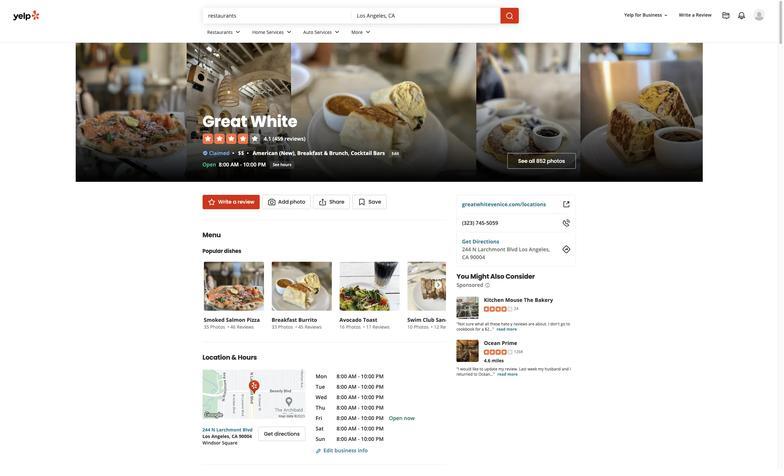 Task type: describe. For each thing, give the bounding box(es) containing it.
smoked
[[204, 316, 225, 324]]

menu
[[203, 231, 221, 240]]

ca inside 244 n larchmont blvd los angeles, ca 90004 windsor square
[[232, 433, 238, 439]]

swim club sandwich 10 photos
[[408, 316, 461, 330]]

home services
[[252, 29, 284, 35]]

tyler b. image
[[754, 9, 766, 21]]

i inside "not sure what all these hate-y reviews are about. i don't go to cookbook for a $2…"
[[549, 321, 550, 327]]

great white
[[203, 111, 297, 132]]

0 vertical spatial breakfast
[[297, 149, 323, 157]]

am for fri
[[349, 415, 357, 422]]

miles
[[492, 357, 504, 364]]

you might also consider
[[457, 272, 535, 281]]

see all 852 photos link
[[508, 153, 576, 169]]

and
[[562, 366, 569, 372]]

16
[[340, 324, 345, 330]]

cookbook
[[457, 326, 475, 332]]

46 reviews
[[230, 324, 254, 330]]

12 reviews
[[434, 324, 458, 330]]

all inside "not sure what all these hate-y reviews are about. i don't go to cookbook for a $2…"
[[485, 321, 489, 327]]

open 8:00 am - 10:00 pm
[[203, 161, 266, 168]]

projects image
[[723, 12, 730, 20]]

10
[[408, 324, 413, 330]]

read more link for prime
[[498, 371, 518, 377]]

mouse
[[506, 296, 523, 304]]

los inside get directions 244 n larchmont blvd los angeles, ca 90004
[[519, 246, 528, 253]]

8:00 for tue
[[337, 383, 347, 390]]

hours
[[281, 162, 292, 167]]

last
[[519, 366, 527, 372]]

open for open 8:00 am - 10:00 pm
[[203, 161, 216, 168]]

next image
[[435, 281, 442, 289]]

hours
[[238, 353, 257, 362]]

(459 reviews) link
[[273, 135, 306, 142]]

thu
[[316, 404, 325, 411]]

location
[[203, 353, 230, 362]]

ca inside get directions 244 n larchmont blvd los angeles, ca 90004
[[462, 254, 469, 261]]

get for get directions
[[264, 430, 273, 438]]

bars
[[374, 149, 385, 157]]

1268
[[514, 349, 523, 355]]

17 reviews
[[366, 324, 390, 330]]

hate-
[[501, 321, 511, 327]]

photos inside avocado toast 16 photos
[[346, 324, 361, 330]]

the
[[524, 296, 534, 304]]

(459
[[273, 135, 283, 142]]

don't
[[551, 321, 560, 327]]

american (new) , breakfast & brunch , cocktail bars
[[253, 149, 385, 157]]

24 share v2 image
[[319, 198, 327, 206]]

16 claim filled v2 image
[[203, 150, 208, 156]]

35
[[204, 324, 209, 330]]

angeles, inside get directions 244 n larchmont blvd los angeles, ca 90004
[[529, 246, 550, 253]]

Find text field
[[208, 12, 347, 19]]

a inside "not sure what all these hate-y reviews are about. i don't go to cookbook for a $2…"
[[482, 326, 484, 332]]

week
[[528, 366, 537, 372]]

244 inside get directions 244 n larchmont blvd los angeles, ca 90004
[[462, 246, 471, 253]]

- for mon
[[358, 373, 360, 380]]

menu element
[[192, 220, 469, 332]]

like
[[473, 366, 479, 372]]

blvd inside 244 n larchmont blvd los angeles, ca 90004 windsor square
[[243, 427, 253, 433]]

10:00 for fri
[[361, 415, 375, 422]]

consider
[[506, 272, 535, 281]]

745-
[[476, 219, 487, 227]]

location & hours
[[203, 353, 257, 362]]

write for write a review
[[218, 198, 232, 206]]

24 chevron down v2 image for restaurants
[[234, 28, 242, 36]]

- for sun
[[358, 436, 360, 443]]

reviews for club
[[441, 324, 458, 330]]

american
[[253, 149, 278, 157]]

1 horizontal spatial all
[[529, 157, 535, 165]]

"i would like to update my review. last week my husband and i returned to ocean…"
[[457, 366, 571, 377]]

10:00 for tue
[[361, 383, 375, 390]]

restaurants
[[207, 29, 233, 35]]

kitchen mouse the bakery image
[[457, 297, 479, 319]]

reviews for salmon
[[237, 324, 254, 330]]

american (new) link
[[253, 149, 295, 157]]

might
[[471, 272, 489, 281]]

pm for tue
[[376, 383, 384, 390]]

yelp
[[625, 12, 634, 18]]

1 my from the left
[[499, 366, 504, 372]]

- for fri
[[358, 415, 360, 422]]

4.6 miles
[[484, 357, 504, 364]]

larchmont inside 244 n larchmont blvd los angeles, ca 90004 windsor square
[[217, 427, 242, 433]]

cocktail bars link
[[351, 149, 385, 157]]

sure
[[466, 321, 474, 327]]

"i
[[457, 366, 459, 372]]

see for see hours
[[273, 162, 280, 167]]

photos inside the breakfast burrito 33 photos
[[278, 324, 293, 330]]

ocean…"
[[479, 371, 495, 377]]

breakfast burrito image
[[272, 262, 332, 311]]

"not sure what all these hate-y reviews are about. i don't go to cookbook for a $2…"
[[457, 321, 570, 332]]

(new)
[[279, 149, 295, 157]]

8:00 am - 10:00 pm for thu
[[337, 404, 384, 411]]

- for wed
[[358, 394, 360, 401]]

photo of great white - los angeles, ca, us. breakfast burrito with salsa @bilalandjesseatfood image
[[581, 43, 720, 182]]

are
[[529, 321, 535, 327]]

2 , from the left
[[348, 149, 350, 157]]

what
[[475, 321, 484, 327]]

reviews for toast
[[373, 324, 390, 330]]

ocean prime link
[[484, 340, 518, 347]]

returned
[[457, 371, 473, 377]]

angeles, inside 244 n larchmont blvd los angeles, ca 90004 windsor square
[[211, 433, 231, 439]]

business categories element
[[202, 24, 766, 42]]

write for write a review
[[679, 12, 691, 18]]

brunch
[[329, 149, 348, 157]]

for inside "not sure what all these hate-y reviews are about. i don't go to cookbook for a $2…"
[[476, 326, 481, 332]]

4.1 star rating image
[[203, 133, 260, 144]]

read more for mouse
[[497, 326, 517, 332]]

10:00 for wed
[[361, 394, 375, 401]]

none field 'find'
[[208, 12, 347, 19]]

photo of great white - los angeles, ca, us. breakfast burrito image
[[291, 43, 477, 182]]

get directions
[[264, 430, 300, 438]]

info
[[358, 447, 368, 454]]

share
[[330, 198, 345, 206]]

swim club sandwich image
[[408, 262, 468, 311]]

17
[[366, 324, 372, 330]]

write a review link
[[677, 9, 715, 21]]

get directions link
[[462, 238, 500, 245]]

search image
[[506, 12, 514, 20]]

$$
[[238, 149, 244, 157]]

add photo
[[278, 198, 305, 206]]

10:00 for sat
[[361, 425, 375, 432]]

get directions link
[[259, 427, 305, 441]]

read for ocean
[[498, 371, 507, 377]]

am for wed
[[349, 394, 357, 401]]

toast
[[363, 316, 378, 324]]

write a review
[[218, 198, 255, 206]]

am for sat
[[349, 425, 357, 432]]

24 chevron down v2 image for auto services
[[333, 28, 341, 36]]

would
[[460, 366, 472, 372]]

larchmont inside get directions 244 n larchmont blvd los angeles, ca 90004
[[478, 246, 506, 253]]

pm for mon
[[376, 373, 384, 380]]

8:00 am - 10:00 pm for tue
[[337, 383, 384, 390]]

share button
[[314, 195, 350, 209]]

for inside button
[[635, 12, 642, 18]]

photos inside smoked salmon pizza 35 photos
[[210, 324, 225, 330]]

notifications image
[[738, 12, 746, 20]]

edit for edit
[[392, 151, 399, 156]]

services for home services
[[267, 29, 284, 35]]

write a review
[[679, 12, 712, 18]]

write a review link
[[203, 195, 260, 209]]

pm for sat
[[376, 425, 384, 432]]

852
[[537, 157, 546, 165]]

- for thu
[[358, 404, 360, 411]]

more link
[[346, 24, 377, 42]]

prime
[[502, 340, 518, 347]]

8:00 am - 10:00 pm for wed
[[337, 394, 384, 401]]

review
[[238, 198, 255, 206]]

8:00 for sat
[[337, 425, 347, 432]]

24 save outline v2 image
[[358, 198, 366, 206]]

restaurants link
[[202, 24, 247, 42]]

see all 852 photos
[[518, 157, 565, 165]]

8:00 am - 10:00 pm for sun
[[337, 436, 384, 443]]

photos
[[547, 157, 565, 165]]



Task type: locate. For each thing, give the bounding box(es) containing it.
kitchen mouse the bakery link
[[484, 296, 553, 304]]

a left $2…"
[[482, 326, 484, 332]]

24 directions v2 image
[[563, 246, 571, 253]]

photos down smoked
[[210, 324, 225, 330]]

1 vertical spatial more
[[508, 371, 518, 377]]

services right home
[[267, 29, 284, 35]]

1 vertical spatial larchmont
[[217, 427, 242, 433]]

45 reviews
[[298, 324, 322, 330]]

0 vertical spatial more
[[507, 326, 517, 332]]

for right sure
[[476, 326, 481, 332]]

2 horizontal spatial a
[[693, 12, 695, 18]]

y
[[511, 321, 513, 327]]

i left don't
[[549, 321, 550, 327]]

0 vertical spatial n
[[473, 246, 477, 253]]

pm for sun
[[376, 436, 384, 443]]

0 vertical spatial all
[[529, 157, 535, 165]]

photos
[[210, 324, 225, 330], [278, 324, 293, 330], [346, 324, 361, 330], [414, 324, 429, 330]]

2 8:00 am - 10:00 pm from the top
[[337, 383, 384, 390]]

244 up windsor
[[203, 427, 210, 433]]

0 vertical spatial los
[[519, 246, 528, 253]]

4 star rating image for kitchen
[[484, 307, 513, 312]]

24 chevron down v2 image inside the more link
[[364, 28, 372, 36]]

open down '16 claim filled v2' "image"
[[203, 161, 216, 168]]

4 star rating image up miles
[[484, 350, 513, 355]]

directions
[[473, 238, 500, 245]]

breakfast & brunch link
[[297, 149, 348, 157]]

24 chevron down v2 image right auto services
[[333, 28, 341, 36]]

4 star rating image for ocean
[[484, 350, 513, 355]]

90004 inside 244 n larchmont blvd los angeles, ca 90004 windsor square
[[239, 433, 252, 439]]

to right go
[[567, 321, 570, 327]]

reviews
[[514, 321, 528, 327]]

now
[[404, 415, 415, 422]]

read more link left last
[[498, 371, 518, 377]]

24 chevron down v2 image inside the restaurants link
[[234, 28, 242, 36]]

2 photos from the left
[[278, 324, 293, 330]]

for right "yelp"
[[635, 12, 642, 18]]

1 horizontal spatial &
[[324, 149, 328, 157]]

pm for thu
[[376, 404, 384, 411]]

home services link
[[247, 24, 298, 42]]

sandwich
[[436, 316, 461, 324]]

24 chevron down v2 image right more
[[364, 28, 372, 36]]

12
[[434, 324, 439, 330]]

$2…"
[[485, 326, 494, 332]]

-
[[240, 161, 242, 168], [358, 373, 360, 380], [358, 383, 360, 390], [358, 394, 360, 401], [358, 404, 360, 411], [358, 415, 360, 422], [358, 425, 360, 432], [358, 436, 360, 443]]

business
[[335, 447, 357, 454]]

square
[[222, 440, 238, 446]]

90004 down 244 n larchmont blvd link
[[239, 433, 252, 439]]

4.1
[[264, 135, 271, 142]]

previous image
[[207, 281, 214, 289]]

1 horizontal spatial n
[[473, 246, 477, 253]]

blvd
[[507, 246, 518, 253], [243, 427, 253, 433]]

to right "returned"
[[474, 371, 478, 377]]

1 vertical spatial edit
[[324, 447, 333, 454]]

4 8:00 am - 10:00 pm from the top
[[337, 404, 384, 411]]

i right and
[[570, 366, 571, 372]]

90004 down get directions link
[[470, 254, 485, 261]]

1 , from the left
[[295, 149, 296, 157]]

pm for wed
[[376, 394, 384, 401]]

244 n larchmont blvd los angeles, ca 90004 windsor square
[[203, 427, 253, 446]]

& inside location & hours element
[[232, 353, 237, 362]]

1 horizontal spatial see
[[518, 157, 528, 165]]

0 vertical spatial edit
[[392, 151, 399, 156]]

read for kitchen
[[497, 326, 506, 332]]

reviews right 17
[[373, 324, 390, 330]]

get left directions
[[264, 430, 273, 438]]

none field near
[[357, 12, 496, 19]]

0 vertical spatial blvd
[[507, 246, 518, 253]]

more for prime
[[508, 371, 518, 377]]

0 horizontal spatial edit
[[324, 447, 333, 454]]

0 horizontal spatial a
[[233, 198, 236, 206]]

n up windsor
[[212, 427, 215, 433]]

angeles, down 244 n larchmont blvd link
[[211, 433, 231, 439]]

10:00 for thu
[[361, 404, 375, 411]]

1 vertical spatial ca
[[232, 433, 238, 439]]

user actions element
[[620, 8, 775, 48]]

0 horizontal spatial &
[[232, 353, 237, 362]]

1 8:00 am - 10:00 pm from the top
[[337, 373, 384, 380]]

1 horizontal spatial get
[[462, 238, 471, 245]]

swim
[[408, 316, 422, 324]]

greatwhitevenice.com/locations link
[[462, 201, 546, 208]]

kitchen
[[484, 296, 504, 304]]

get for get directions 244 n larchmont blvd los angeles, ca 90004
[[462, 238, 471, 245]]

read more left last
[[498, 371, 518, 377]]

breakfast inside the breakfast burrito 33 photos
[[272, 316, 297, 324]]

24 chevron down v2 image right restaurants
[[234, 28, 242, 36]]

services
[[267, 29, 284, 35], [315, 29, 332, 35]]

(323) 745-5059
[[462, 219, 499, 227]]

more left last
[[508, 371, 518, 377]]

1 horizontal spatial 24 chevron down v2 image
[[285, 28, 293, 36]]

am for mon
[[349, 373, 357, 380]]

10:00 for sun
[[361, 436, 375, 443]]

0 horizontal spatial my
[[499, 366, 504, 372]]

1 vertical spatial read more
[[498, 371, 518, 377]]

larchmont down directions
[[478, 246, 506, 253]]

open for open now
[[389, 415, 403, 422]]

read more up prime
[[497, 326, 517, 332]]

24 external link v2 image
[[563, 200, 571, 208]]

None field
[[208, 12, 347, 19], [357, 12, 496, 19]]

, down reviews)
[[295, 149, 296, 157]]

reviews down pizza at the left bottom of page
[[237, 324, 254, 330]]

0 vertical spatial open
[[203, 161, 216, 168]]

1 horizontal spatial write
[[679, 12, 691, 18]]

2 services from the left
[[315, 29, 332, 35]]

0 horizontal spatial for
[[476, 326, 481, 332]]

ca up square
[[232, 433, 238, 439]]

1 horizontal spatial a
[[482, 326, 484, 332]]

10:00 for mon
[[361, 373, 375, 380]]

blvd inside get directions 244 n larchmont blvd los angeles, ca 90004
[[507, 246, 518, 253]]

pm for fri
[[376, 415, 384, 422]]

cocktail
[[351, 149, 372, 157]]

1 24 chevron down v2 image from the left
[[234, 28, 242, 36]]

i inside "i would like to update my review. last week my husband and i returned to ocean…"
[[570, 366, 571, 372]]

ocean prime image
[[457, 340, 479, 362]]

see hours
[[273, 162, 292, 167]]

review
[[696, 12, 712, 18]]

1 vertical spatial a
[[233, 198, 236, 206]]

sun
[[316, 436, 325, 443]]

los up windsor
[[203, 433, 210, 439]]

1 vertical spatial all
[[485, 321, 489, 327]]

1 services from the left
[[267, 29, 284, 35]]

1 none field from the left
[[208, 12, 347, 19]]

24 chevron down v2 image
[[234, 28, 242, 36], [285, 28, 293, 36]]

1 vertical spatial 244
[[203, 427, 210, 433]]

n
[[473, 246, 477, 253], [212, 427, 215, 433]]

1 horizontal spatial i
[[570, 366, 571, 372]]

0 horizontal spatial get
[[264, 430, 273, 438]]

edit inside location & hours element
[[324, 447, 333, 454]]

1 vertical spatial n
[[212, 427, 215, 433]]

4 star rating image down the kitchen
[[484, 307, 513, 312]]

1 vertical spatial los
[[203, 433, 210, 439]]

kitchen mouse the bakery
[[484, 296, 553, 304]]

4 reviews from the left
[[441, 324, 458, 330]]

1 horizontal spatial services
[[315, 29, 332, 35]]

2 none field from the left
[[357, 12, 496, 19]]

smoked salmon pizza image
[[204, 262, 264, 311]]

1 horizontal spatial angeles,
[[529, 246, 550, 253]]

3 photos from the left
[[346, 324, 361, 330]]

8:00 am - 10:00 pm for mon
[[337, 373, 384, 380]]

read more link up prime
[[497, 326, 517, 332]]

1 vertical spatial 4 star rating image
[[484, 350, 513, 355]]

edit right bars
[[392, 151, 399, 156]]

1 horizontal spatial 90004
[[470, 254, 485, 261]]

a for review
[[693, 12, 695, 18]]

ocean
[[484, 340, 501, 347]]

8:00 for sun
[[337, 436, 347, 443]]

edit for edit business info
[[324, 447, 333, 454]]

24 chevron down v2 image for more
[[364, 28, 372, 36]]

5 8:00 am - 10:00 pm from the top
[[337, 415, 384, 422]]

get inside get directions link
[[264, 430, 273, 438]]

reviews down burrito
[[305, 324, 322, 330]]

tue
[[316, 383, 325, 390]]

2 horizontal spatial to
[[567, 321, 570, 327]]

am for thu
[[349, 404, 357, 411]]

reviews down sandwich
[[441, 324, 458, 330]]

0 vertical spatial 244
[[462, 246, 471, 253]]

am for tue
[[349, 383, 357, 390]]

ca up you
[[462, 254, 469, 261]]

los inside 244 n larchmont blvd los angeles, ca 90004 windsor square
[[203, 433, 210, 439]]

2 reviews from the left
[[305, 324, 322, 330]]

1 vertical spatial &
[[232, 353, 237, 362]]

2 vertical spatial a
[[482, 326, 484, 332]]

3 reviews from the left
[[373, 324, 390, 330]]

& left the brunch at the top left of the page
[[324, 149, 328, 157]]

1 horizontal spatial ,
[[348, 149, 350, 157]]

n down get directions link
[[473, 246, 477, 253]]

breakfast burrito 33 photos
[[272, 316, 317, 330]]

0 vertical spatial 90004
[[470, 254, 485, 261]]

ocean prime
[[484, 340, 518, 347]]

avocado toast image
[[340, 262, 400, 311]]

1 horizontal spatial 244
[[462, 246, 471, 253]]

see left hours
[[273, 162, 280, 167]]

- for sat
[[358, 425, 360, 432]]

sat
[[316, 425, 324, 432]]

photo of great white - los angeles, ca, us. interior image
[[187, 43, 291, 182]]

24 chevron down v2 image inside auto services link
[[333, 28, 341, 36]]

24 chevron down v2 image for home services
[[285, 28, 293, 36]]

1 horizontal spatial los
[[519, 246, 528, 253]]

write
[[679, 12, 691, 18], [218, 198, 232, 206]]

244 down get directions link
[[462, 246, 471, 253]]

24 chevron down v2 image
[[333, 28, 341, 36], [364, 28, 372, 36]]

8:00 for thu
[[337, 404, 347, 411]]

0 horizontal spatial write
[[218, 198, 232, 206]]

1 horizontal spatial 24 chevron down v2 image
[[364, 28, 372, 36]]

1 vertical spatial get
[[264, 430, 273, 438]]

1 horizontal spatial open
[[389, 415, 403, 422]]

am
[[231, 161, 239, 168], [349, 373, 357, 380], [349, 383, 357, 390], [349, 394, 357, 401], [349, 404, 357, 411], [349, 415, 357, 422], [349, 425, 357, 432], [349, 436, 357, 443]]

0 horizontal spatial ,
[[295, 149, 296, 157]]

los
[[519, 246, 528, 253], [203, 433, 210, 439]]

larchmont
[[478, 246, 506, 253], [217, 427, 242, 433]]

1 horizontal spatial blvd
[[507, 246, 518, 253]]

16 info v2 image
[[485, 283, 490, 288]]

6 8:00 am - 10:00 pm from the top
[[337, 425, 384, 432]]

0 horizontal spatial services
[[267, 29, 284, 35]]

edit inside button
[[392, 151, 399, 156]]

7 8:00 am - 10:00 pm from the top
[[337, 436, 384, 443]]

90004 inside get directions 244 n larchmont blvd los angeles, ca 90004
[[470, 254, 485, 261]]

0 horizontal spatial n
[[212, 427, 215, 433]]

4 photos from the left
[[414, 324, 429, 330]]

a left review on the top of the page
[[233, 198, 236, 206]]

edit business info button
[[316, 447, 368, 454]]

0 vertical spatial &
[[324, 149, 328, 157]]

1 vertical spatial breakfast
[[272, 316, 297, 324]]

45
[[298, 324, 304, 330]]

0 horizontal spatial open
[[203, 161, 216, 168]]

reviews for burrito
[[305, 324, 322, 330]]

4.1 (459 reviews)
[[264, 135, 306, 142]]

Near text field
[[357, 12, 496, 19]]

fri
[[316, 415, 322, 422]]

1 horizontal spatial ca
[[462, 254, 469, 261]]

photo
[[290, 198, 305, 206]]

0 horizontal spatial to
[[474, 371, 478, 377]]

you
[[457, 272, 469, 281]]

more
[[352, 29, 363, 35]]

1 vertical spatial write
[[218, 198, 232, 206]]

a for review
[[233, 198, 236, 206]]

24 chevron down v2 image left auto
[[285, 28, 293, 36]]

1 vertical spatial blvd
[[243, 427, 253, 433]]

,
[[295, 149, 296, 157], [348, 149, 350, 157]]

angeles,
[[529, 246, 550, 253], [211, 433, 231, 439]]

1 horizontal spatial to
[[480, 366, 484, 372]]

0 horizontal spatial blvd
[[243, 427, 253, 433]]

photo of great white - los angeles, ca, us. smoked salmon pizza - instagram @friesandchives image
[[76, 43, 187, 182]]

0 vertical spatial i
[[549, 321, 550, 327]]

, left 'cocktail'
[[348, 149, 350, 157]]

to right like
[[480, 366, 484, 372]]

reviews)
[[285, 135, 306, 142]]

&
[[324, 149, 328, 157], [232, 353, 237, 362]]

photos down avocado
[[346, 324, 361, 330]]

(323)
[[462, 219, 475, 227]]

8:00 for mon
[[337, 373, 347, 380]]

a left review
[[693, 12, 695, 18]]

avocado toast 16 photos
[[340, 316, 378, 330]]

open inside location & hours element
[[389, 415, 403, 422]]

get down (323)
[[462, 238, 471, 245]]

24
[[514, 306, 519, 311]]

read more for prime
[[498, 371, 518, 377]]

my down miles
[[499, 366, 504, 372]]

larchmont up square
[[217, 427, 242, 433]]

8:00 for wed
[[337, 394, 347, 401]]

see left the 852
[[518, 157, 528, 165]]

photo of great white - los angeles, ca, us. ricotta pancake image
[[477, 43, 581, 182]]

3 8:00 am - 10:00 pm from the top
[[337, 394, 384, 401]]

0 horizontal spatial 90004
[[239, 433, 252, 439]]

0 vertical spatial read more
[[497, 326, 517, 332]]

8:00 for fri
[[337, 415, 347, 422]]

pizza
[[247, 316, 260, 324]]

0 horizontal spatial all
[[485, 321, 489, 327]]

1 horizontal spatial my
[[538, 366, 544, 372]]

33
[[272, 324, 277, 330]]

all right what
[[485, 321, 489, 327]]

1 24 chevron down v2 image from the left
[[333, 28, 341, 36]]

8:00 am - 10:00 pm for sat
[[337, 425, 384, 432]]

1 vertical spatial 90004
[[239, 433, 252, 439]]

1 vertical spatial open
[[389, 415, 403, 422]]

write left review
[[679, 12, 691, 18]]

open left now
[[389, 415, 403, 422]]

244 inside 244 n larchmont blvd los angeles, ca 90004 windsor square
[[203, 427, 210, 433]]

my right week
[[538, 366, 544, 372]]

5059
[[487, 219, 499, 227]]

0 horizontal spatial angeles,
[[211, 433, 231, 439]]

a
[[693, 12, 695, 18], [233, 198, 236, 206], [482, 326, 484, 332]]

0 horizontal spatial 24 chevron down v2 image
[[333, 28, 341, 36]]

0 vertical spatial 4 star rating image
[[484, 307, 513, 312]]

write right "24 star v2" image
[[218, 198, 232, 206]]

photos down swim
[[414, 324, 429, 330]]

los up consider
[[519, 246, 528, 253]]

1 reviews from the left
[[237, 324, 254, 330]]

1 horizontal spatial for
[[635, 12, 642, 18]]

2 24 chevron down v2 image from the left
[[364, 28, 372, 36]]

2 4 star rating image from the top
[[484, 350, 513, 355]]

0 horizontal spatial 244
[[203, 427, 210, 433]]

1 vertical spatial read
[[498, 371, 507, 377]]

edit button
[[389, 150, 402, 158]]

1 horizontal spatial none field
[[357, 12, 496, 19]]

24 phone v2 image
[[563, 219, 571, 227]]

map image
[[203, 370, 305, 419]]

burrito
[[299, 316, 317, 324]]

4.6
[[484, 357, 491, 364]]

get
[[462, 238, 471, 245], [264, 430, 273, 438]]

24 chevron down v2 image inside home services link
[[285, 28, 293, 36]]

read more link for mouse
[[497, 326, 517, 332]]

sponsored
[[457, 281, 484, 289]]

services for auto services
[[315, 29, 332, 35]]

photos inside "swim club sandwich 10 photos"
[[414, 324, 429, 330]]

244
[[462, 246, 471, 253], [203, 427, 210, 433]]

get directions 244 n larchmont blvd los angeles, ca 90004
[[462, 238, 550, 261]]

0 horizontal spatial larchmont
[[217, 427, 242, 433]]

1 vertical spatial for
[[476, 326, 481, 332]]

0 vertical spatial ca
[[462, 254, 469, 261]]

ca
[[462, 254, 469, 261], [232, 433, 238, 439]]

read right update
[[498, 371, 507, 377]]

popular dishes
[[203, 247, 241, 255]]

1 vertical spatial angeles,
[[211, 433, 231, 439]]

photos right 33
[[278, 324, 293, 330]]

0 vertical spatial for
[[635, 12, 642, 18]]

2 my from the left
[[538, 366, 544, 372]]

244 n larchmont blvd link
[[203, 427, 253, 433]]

breakfast down reviews)
[[297, 149, 323, 157]]

write inside user actions element
[[679, 12, 691, 18]]

yelp for business
[[625, 12, 662, 18]]

greatwhitevenice.com/locations
[[462, 201, 546, 208]]

0 horizontal spatial ca
[[232, 433, 238, 439]]

24 star v2 image
[[208, 198, 216, 206]]

0 vertical spatial get
[[462, 238, 471, 245]]

16 chevron down v2 image
[[664, 13, 669, 18]]

0 horizontal spatial 24 chevron down v2 image
[[234, 28, 242, 36]]

see for see all 852 photos
[[518, 157, 528, 165]]

2 24 chevron down v2 image from the left
[[285, 28, 293, 36]]

avocado
[[340, 316, 362, 324]]

more for mouse
[[507, 326, 517, 332]]

1 horizontal spatial larchmont
[[478, 246, 506, 253]]

n inside get directions 244 n larchmont blvd los angeles, ca 90004
[[473, 246, 477, 253]]

0 horizontal spatial los
[[203, 433, 210, 439]]

more up prime
[[507, 326, 517, 332]]

1 vertical spatial read more link
[[498, 371, 518, 377]]

0 horizontal spatial i
[[549, 321, 550, 327]]

0 vertical spatial larchmont
[[478, 246, 506, 253]]

1 horizontal spatial edit
[[392, 151, 399, 156]]

0 horizontal spatial none field
[[208, 12, 347, 19]]

8:00 am - 10:00 pm for fri
[[337, 415, 384, 422]]

to inside "not sure what all these hate-y reviews are about. i don't go to cookbook for a $2…"
[[567, 321, 570, 327]]

0 vertical spatial read more link
[[497, 326, 517, 332]]

yelp for business button
[[622, 9, 672, 21]]

services right auto
[[315, 29, 332, 35]]

24 camera v2 image
[[268, 198, 276, 206]]

1 vertical spatial i
[[570, 366, 571, 372]]

1 4 star rating image from the top
[[484, 307, 513, 312]]

n inside 244 n larchmont blvd los angeles, ca 90004 windsor square
[[212, 427, 215, 433]]

wed
[[316, 394, 327, 401]]

angeles, left 24 directions v2 image
[[529, 246, 550, 253]]

0 vertical spatial read
[[497, 326, 506, 332]]

8:00 am - 10:00 pm
[[337, 373, 384, 380], [337, 383, 384, 390], [337, 394, 384, 401], [337, 404, 384, 411], [337, 415, 384, 422], [337, 425, 384, 432], [337, 436, 384, 443]]

update
[[485, 366, 498, 372]]

home
[[252, 29, 265, 35]]

0 vertical spatial angeles,
[[529, 246, 550, 253]]

read right $2…"
[[497, 326, 506, 332]]

0 horizontal spatial see
[[273, 162, 280, 167]]

0 vertical spatial write
[[679, 12, 691, 18]]

edit right the 16 pencil v2 icon
[[324, 447, 333, 454]]

4 star rating image
[[484, 307, 513, 312], [484, 350, 513, 355]]

also
[[491, 272, 505, 281]]

0 vertical spatial a
[[693, 12, 695, 18]]

am for sun
[[349, 436, 357, 443]]

all left the 852
[[529, 157, 535, 165]]

location & hours element
[[192, 342, 457, 454]]

& left hours
[[232, 353, 237, 362]]

breakfast up 33
[[272, 316, 297, 324]]

open
[[203, 161, 216, 168], [389, 415, 403, 422]]

None search field
[[203, 8, 520, 24]]

- for tue
[[358, 383, 360, 390]]

great
[[203, 111, 247, 132]]

16 pencil v2 image
[[316, 448, 321, 454]]

get inside get directions 244 n larchmont blvd los angeles, ca 90004
[[462, 238, 471, 245]]

1 photos from the left
[[210, 324, 225, 330]]



Task type: vqa. For each thing, say whether or not it's contained in the screenshot.
(707)
no



